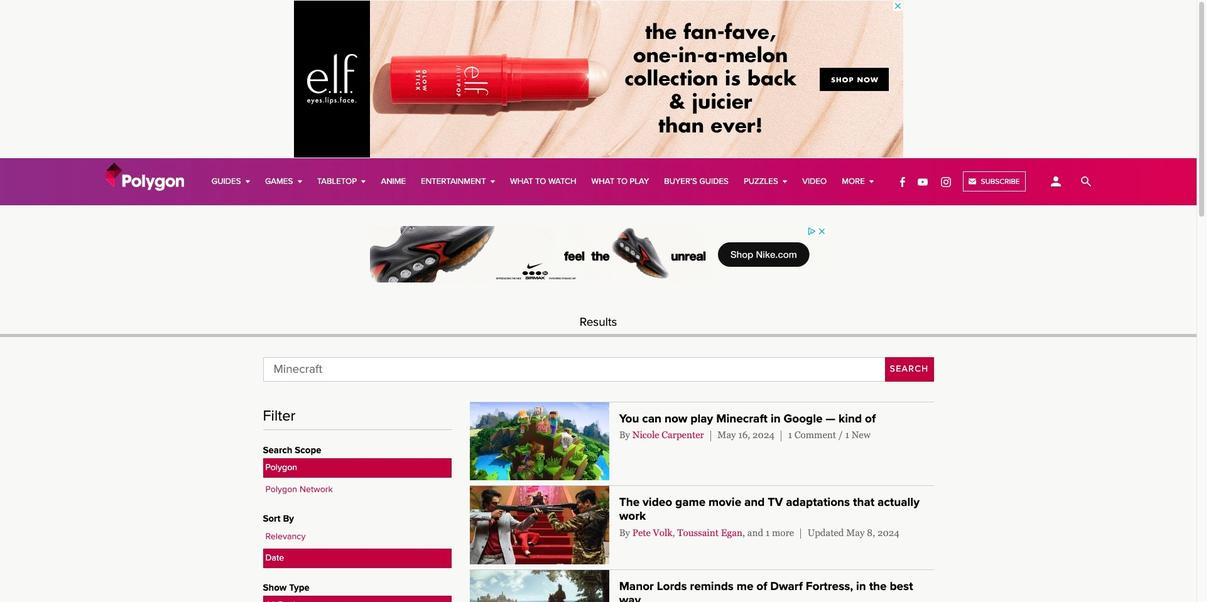 Task type: describe. For each thing, give the bounding box(es) containing it.
1 vertical spatial advertisement element
[[370, 226, 827, 283]]

artwork of minecraft featuring steve, alex, pig, a creeper and more on a blocky mountain. image
[[470, 403, 609, 481]]

manor lords keyart of a knight on horseback surveying a distant medieval town with farms in the foreground image
[[470, 571, 609, 603]]

0 vertical spatial advertisement element
[[294, 1, 903, 158]]



Task type: locate. For each thing, give the bounding box(es) containing it.
advertisement element
[[294, 1, 903, 158], [370, 226, 827, 283]]

Minecraft field
[[263, 358, 885, 382]]

two characters in like a dragon point guns at each other, wearing colorful outfits and in front of a red staircase with bodies on it. image
[[470, 487, 609, 565]]



Task type: vqa. For each thing, say whether or not it's contained in the screenshot.
the switch
no



